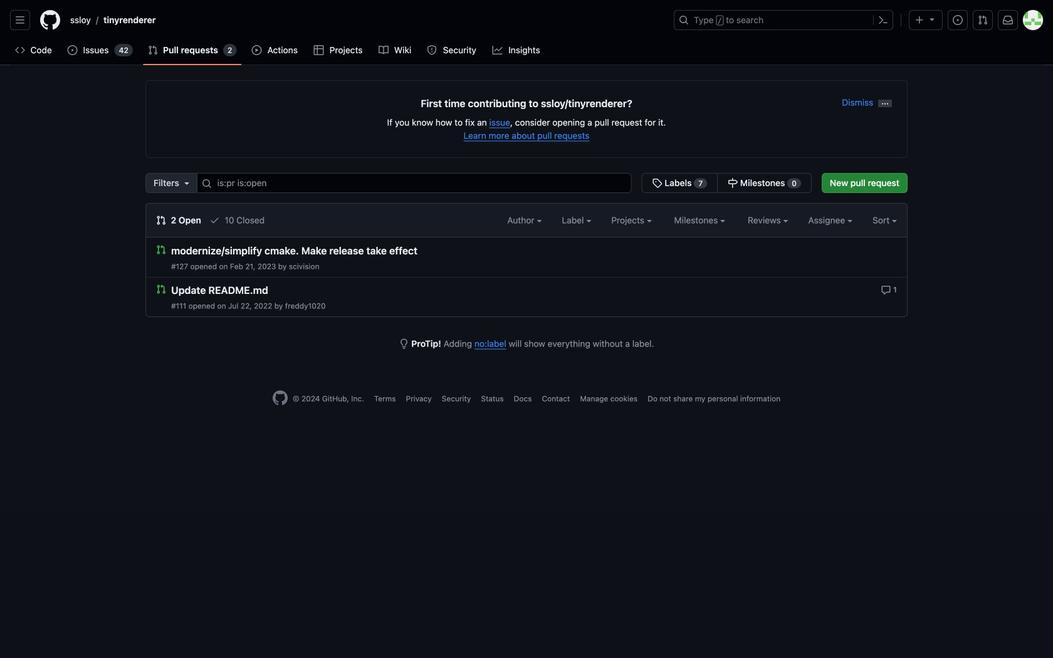 Task type: locate. For each thing, give the bounding box(es) containing it.
1 horizontal spatial issue opened image
[[954, 15, 964, 25]]

issue opened image left git pull request image
[[954, 15, 964, 25]]

1 vertical spatial open pull request element
[[156, 284, 166, 295]]

1 vertical spatial git pull request image
[[156, 215, 166, 226]]

comment image
[[882, 285, 892, 295]]

label image
[[587, 220, 592, 223]]

1 vertical spatial open pull request image
[[156, 285, 166, 295]]

check image
[[210, 215, 220, 226]]

notifications image
[[1004, 15, 1014, 25]]

author image
[[537, 220, 542, 223]]

1 vertical spatial issue opened image
[[67, 45, 77, 55]]

0 horizontal spatial homepage image
[[40, 10, 60, 30]]

open pull request element
[[156, 245, 166, 255], [156, 284, 166, 295]]

0 horizontal spatial issue opened image
[[67, 45, 77, 55]]

0 vertical spatial git pull request image
[[148, 45, 158, 55]]

homepage image
[[40, 10, 60, 30], [273, 391, 288, 406]]

issue opened image for the topmost git pull request icon
[[67, 45, 77, 55]]

list
[[65, 10, 667, 30]]

git pull request image
[[148, 45, 158, 55], [156, 215, 166, 226]]

0 vertical spatial issue opened image
[[954, 15, 964, 25]]

assignees image
[[848, 220, 853, 223]]

issue opened image for git pull request image
[[954, 15, 964, 25]]

0 vertical spatial open pull request image
[[156, 245, 166, 255]]

1 horizontal spatial homepage image
[[273, 391, 288, 406]]

issue opened image right code image
[[67, 45, 77, 55]]

graph image
[[493, 45, 503, 55]]

tag image
[[653, 178, 663, 188]]

shield image
[[427, 45, 437, 55]]

None search field
[[146, 173, 812, 193]]

open pull request image
[[156, 245, 166, 255], [156, 285, 166, 295]]

0 vertical spatial open pull request element
[[156, 245, 166, 255]]

git pull request image
[[979, 15, 989, 25]]

milestone image
[[728, 178, 739, 188]]

0 vertical spatial homepage image
[[40, 10, 60, 30]]

code image
[[15, 45, 25, 55]]

2 open pull request image from the top
[[156, 285, 166, 295]]

play image
[[252, 45, 262, 55]]

issue opened image
[[954, 15, 964, 25], [67, 45, 77, 55]]

search image
[[202, 179, 212, 189]]



Task type: describe. For each thing, give the bounding box(es) containing it.
triangle down image
[[928, 14, 938, 24]]

issue element
[[642, 173, 812, 193]]

plus image
[[915, 15, 925, 25]]

1 open pull request image from the top
[[156, 245, 166, 255]]

triangle down image
[[182, 178, 192, 188]]

light bulb image
[[399, 339, 409, 349]]

2 open pull request element from the top
[[156, 284, 166, 295]]

table image
[[314, 45, 324, 55]]

1 open pull request element from the top
[[156, 245, 166, 255]]

book image
[[379, 45, 389, 55]]

1 vertical spatial homepage image
[[273, 391, 288, 406]]

command palette image
[[879, 15, 889, 25]]

Search all issues text field
[[197, 173, 632, 193]]

Issues search field
[[197, 173, 632, 193]]



Task type: vqa. For each thing, say whether or not it's contained in the screenshot.
play Icon
yes



